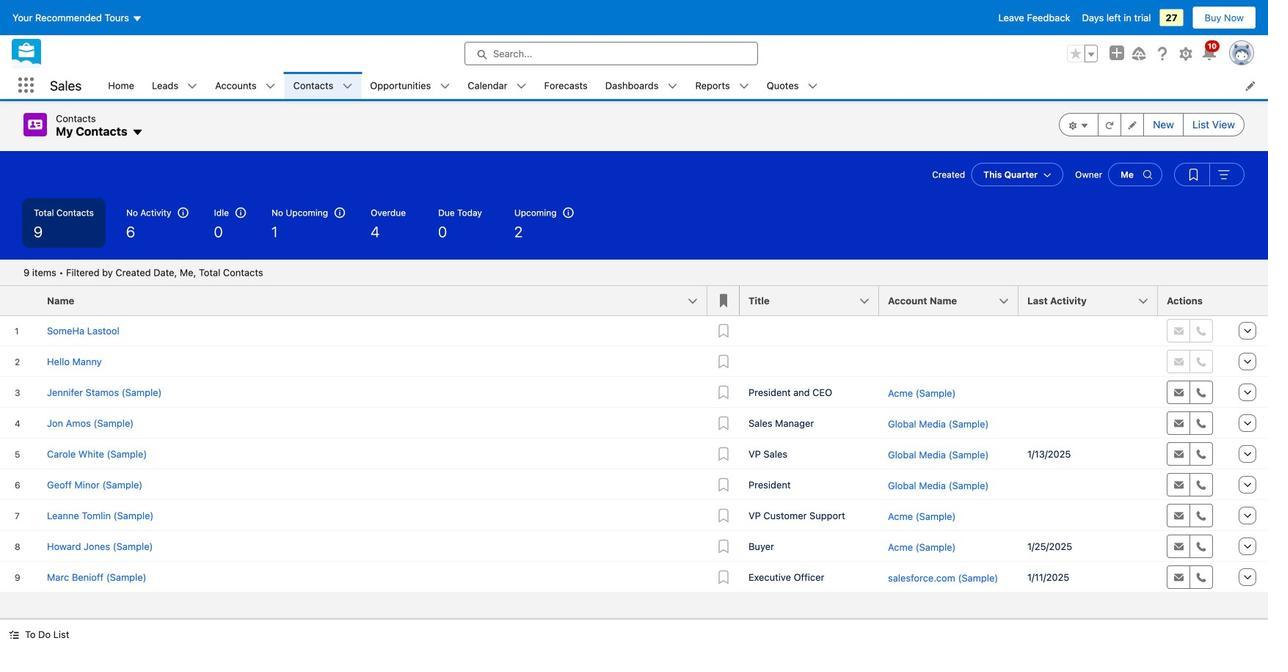 Task type: vqa. For each thing, say whether or not it's contained in the screenshot.
RECENTLY VIEWED|ACCOUNTS|LIST VIEW element
no



Task type: describe. For each thing, give the bounding box(es) containing it.
key performance indicators group
[[0, 198, 1269, 260]]

row number column header
[[0, 286, 38, 316]]

2 list item from the left
[[206, 72, 285, 99]]

6 list item from the left
[[597, 72, 687, 99]]

name column header
[[38, 286, 717, 316]]

row number image
[[0, 286, 38, 316]]

0 vertical spatial group
[[1067, 45, 1098, 62]]

1 list item from the left
[[143, 72, 206, 99]]

8 list item from the left
[[758, 72, 827, 99]]

account name column header
[[879, 286, 1028, 316]]

title column header
[[740, 286, 888, 316]]



Task type: locate. For each thing, give the bounding box(es) containing it.
important column header
[[708, 286, 740, 316]]

list
[[99, 72, 1269, 99]]

5 list item from the left
[[459, 72, 536, 99]]

action column header
[[1232, 286, 1269, 316]]

cell
[[740, 347, 879, 377], [879, 347, 1019, 377], [1019, 347, 1158, 377], [1019, 377, 1158, 408], [1019, 470, 1158, 501], [1019, 501, 1158, 532]]

7 list item from the left
[[687, 72, 758, 99]]

1 vertical spatial group
[[1059, 113, 1245, 137]]

2 vertical spatial group
[[1175, 163, 1245, 186]]

group
[[1067, 45, 1098, 62], [1059, 113, 1245, 137], [1175, 163, 1245, 186]]

grid
[[0, 286, 1269, 594]]

last activity column header
[[1019, 286, 1167, 316]]

actions column header
[[1158, 286, 1232, 316]]

status
[[23, 267, 263, 278]]

action image
[[1232, 286, 1269, 316]]

3 list item from the left
[[285, 72, 361, 99]]

list item
[[143, 72, 206, 99], [206, 72, 285, 99], [285, 72, 361, 99], [361, 72, 459, 99], [459, 72, 536, 99], [597, 72, 687, 99], [687, 72, 758, 99], [758, 72, 827, 99]]

4 list item from the left
[[361, 72, 459, 99]]

text default image
[[266, 81, 276, 91], [440, 81, 450, 91], [517, 81, 527, 91], [739, 81, 749, 91], [132, 127, 144, 139]]

text default image
[[187, 81, 198, 91], [342, 81, 353, 91], [668, 81, 678, 91], [808, 81, 818, 91], [9, 630, 19, 641]]



